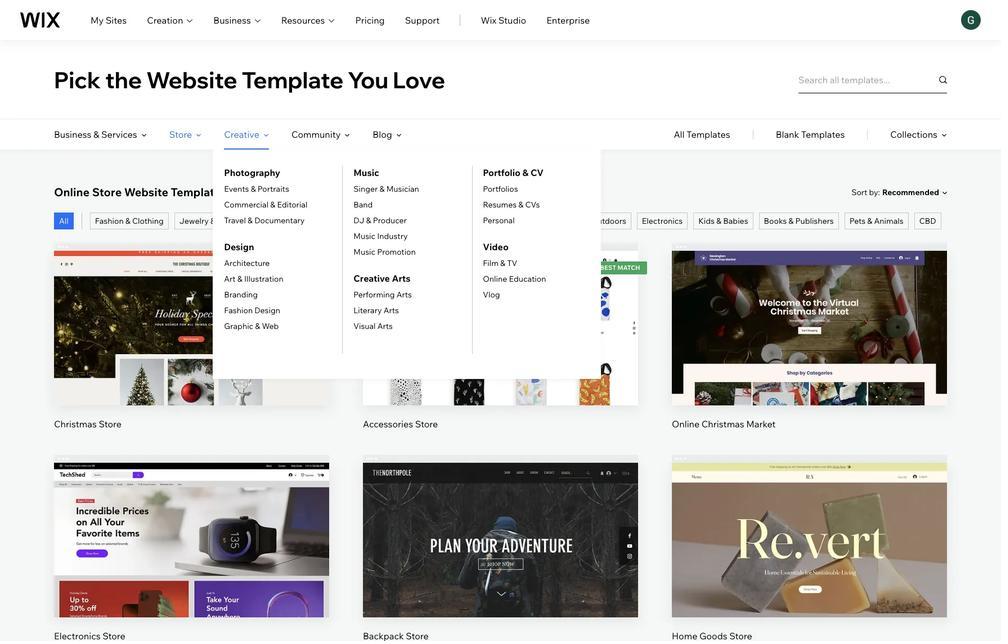 Task type: locate. For each thing, give the bounding box(es) containing it.
0 horizontal spatial business
[[54, 129, 91, 140]]

edit button for view popup button in backpack store group
[[474, 510, 528, 538]]

0 horizontal spatial accessories
[[217, 216, 261, 226]]

view button inside backpack store group
[[474, 549, 528, 576]]

crafts
[[301, 216, 324, 226]]

creative inside creative arts performing arts literary arts visual arts
[[354, 273, 390, 284]]

online inside group
[[672, 419, 700, 430]]

view button
[[165, 336, 218, 363], [783, 336, 837, 363], [165, 549, 218, 576], [474, 549, 528, 576], [783, 549, 837, 576]]

& left services
[[93, 129, 99, 140]]

1 horizontal spatial design
[[255, 306, 280, 316]]

creative up photography
[[224, 129, 260, 140]]

1 vertical spatial online
[[483, 274, 508, 284]]

photography link
[[224, 166, 280, 180]]

arts up the performing arts link
[[392, 273, 411, 284]]

view for online store website templates - backpack store image
[[490, 557, 511, 568]]

template
[[242, 66, 344, 94]]

creative arts link
[[354, 272, 411, 285]]

singer & musician link
[[354, 184, 419, 194]]

categories. use the left and right arrow keys to navigate the menu element
[[0, 119, 1002, 380]]

online store website templates - accessories store image
[[363, 251, 639, 406]]

1 vertical spatial website
[[124, 185, 168, 199]]

0 horizontal spatial online
[[54, 185, 90, 199]]

design architecture art & illustration branding fashion design graphic & web
[[224, 242, 284, 332]]

wix
[[481, 14, 497, 26]]

edit inside the christmas store group
[[183, 306, 200, 317]]

christmas inside group
[[54, 419, 97, 430]]

home goods store group
[[672, 456, 948, 642]]

1 horizontal spatial creative
[[354, 273, 390, 284]]

edit inside electronics store group
[[183, 518, 200, 530]]

kids & babies
[[699, 216, 749, 226]]

0 vertical spatial creative
[[224, 129, 260, 140]]

blog
[[373, 129, 392, 140]]

web
[[262, 322, 279, 332]]

view for online store website templates - electronics store image on the bottom left of page
[[181, 557, 202, 568]]

categories by subject element
[[54, 119, 601, 380]]

edit inside home goods store group
[[801, 518, 818, 530]]

& right books
[[789, 216, 794, 226]]

editorial
[[277, 200, 308, 210]]

arts down creative arts link
[[397, 290, 412, 300]]

0 horizontal spatial christmas
[[54, 419, 97, 430]]

tv
[[507, 258, 518, 269]]

& left clothing
[[125, 216, 131, 226]]

arts down literary arts link
[[378, 322, 393, 332]]

jewelry & accessories
[[179, 216, 261, 226]]

art & illustration link
[[224, 274, 284, 284]]

1 horizontal spatial fashion
[[224, 306, 253, 316]]

1 music from the top
[[354, 167, 379, 178]]

view inside online christmas market group
[[800, 344, 820, 356]]

architecture link
[[224, 258, 270, 269]]

None search field
[[799, 66, 948, 93]]

view inside electronics store group
[[181, 557, 202, 568]]

sports
[[558, 216, 583, 226]]

& down portraits
[[270, 200, 276, 210]]

love
[[393, 66, 446, 94]]

wix studio link
[[481, 13, 527, 27]]

accessories inside group
[[363, 419, 413, 430]]

0 vertical spatial website
[[146, 66, 237, 94]]

& right sports
[[584, 216, 590, 226]]

all templates link
[[674, 119, 731, 150]]

jewelry
[[179, 216, 209, 226]]

0 vertical spatial design
[[224, 242, 254, 253]]

1 horizontal spatial christmas
[[702, 419, 745, 430]]

edit for edit button in the home goods store group
[[801, 518, 818, 530]]

edit inside online christmas market group
[[801, 306, 818, 317]]

pets & animals
[[850, 216, 904, 226]]

design link
[[224, 240, 254, 254]]

producer
[[373, 216, 407, 226]]

band link
[[354, 200, 373, 210]]

music down home & decor on the left
[[354, 231, 376, 242]]

edit button inside home goods store group
[[783, 510, 837, 538]]

edit button inside backpack store group
[[474, 510, 528, 538]]

view inside home goods store group
[[800, 557, 820, 568]]

music down music industry link
[[354, 247, 376, 257]]

2 horizontal spatial online
[[672, 419, 700, 430]]

food
[[491, 216, 510, 226]]

design up web on the left of the page
[[255, 306, 280, 316]]

0 horizontal spatial design
[[224, 242, 254, 253]]

christmas inside online christmas market group
[[702, 419, 745, 430]]

arts
[[277, 216, 292, 226], [392, 273, 411, 284], [397, 290, 412, 300], [384, 306, 399, 316], [378, 322, 393, 332]]

online christmas market group
[[672, 243, 948, 431]]

online for online store website templates
[[54, 185, 90, 199]]

1 vertical spatial all
[[59, 216, 69, 226]]

edit button inside electronics store group
[[165, 510, 218, 538]]

view inside backpack store group
[[490, 557, 511, 568]]

templates
[[687, 129, 731, 140], [802, 129, 845, 140], [171, 185, 227, 199]]

by:
[[870, 187, 881, 197]]

1 horizontal spatial all
[[674, 129, 685, 140]]

books
[[764, 216, 787, 226]]

all templates
[[674, 129, 731, 140]]

0 horizontal spatial fashion
[[95, 216, 124, 226]]

0 vertical spatial all
[[674, 129, 685, 140]]

0 horizontal spatial creative
[[224, 129, 260, 140]]

1 vertical spatial business
[[54, 129, 91, 140]]

& down photography
[[251, 184, 256, 194]]

view button inside electronics store group
[[165, 549, 218, 576]]

commercial
[[224, 200, 269, 210]]

& right food at the top of page
[[512, 216, 517, 226]]

& right kids
[[717, 216, 722, 226]]

fashion left clothing
[[95, 216, 124, 226]]

online store website templates - backpack store image
[[363, 463, 639, 618]]

edit button inside online christmas market group
[[783, 298, 837, 325]]

resumes & cvs link
[[483, 200, 540, 210]]

0 vertical spatial online
[[54, 185, 90, 199]]

templates for all templates
[[687, 129, 731, 140]]

edit button for view popup button within the electronics store group
[[165, 510, 218, 538]]

& right travel
[[248, 216, 253, 226]]

business inside popup button
[[214, 14, 251, 26]]

resources button
[[281, 13, 335, 27]]

& left cv
[[523, 167, 529, 178]]

0 vertical spatial fashion
[[95, 216, 124, 226]]

business
[[214, 14, 251, 26], [54, 129, 91, 140]]

& left decor
[[363, 216, 369, 226]]

3 music from the top
[[354, 247, 376, 257]]

edit button inside the christmas store group
[[165, 298, 218, 325]]

creative
[[224, 129, 260, 140], [354, 273, 390, 284]]

portfolios link
[[483, 184, 518, 194]]

&
[[93, 129, 99, 140], [523, 167, 529, 178], [251, 184, 256, 194], [380, 184, 385, 194], [270, 200, 276, 210], [519, 200, 524, 210], [248, 216, 253, 226], [366, 216, 371, 226], [125, 216, 131, 226], [211, 216, 216, 226], [294, 216, 299, 226], [363, 216, 369, 226], [436, 216, 441, 226], [512, 216, 517, 226], [584, 216, 590, 226], [717, 216, 722, 226], [789, 216, 794, 226], [868, 216, 873, 226], [501, 258, 506, 269], [238, 274, 243, 284], [255, 322, 260, 332]]

2 vertical spatial online
[[672, 419, 700, 430]]

1 horizontal spatial business
[[214, 14, 251, 26]]

templates inside 'link'
[[802, 129, 845, 140]]

0 horizontal spatial all
[[59, 216, 69, 226]]

events
[[224, 184, 249, 194]]

pricing link
[[356, 13, 385, 27]]

music up singer
[[354, 167, 379, 178]]

documentary
[[255, 216, 305, 226]]

0 vertical spatial music
[[354, 167, 379, 178]]

design
[[224, 242, 254, 253], [255, 306, 280, 316]]

creation button
[[147, 13, 193, 27]]

profile image image
[[962, 10, 981, 30]]

electronics store group
[[54, 456, 329, 642]]

1 vertical spatial fashion
[[224, 306, 253, 316]]

1 vertical spatial creative
[[354, 273, 390, 284]]

all
[[674, 129, 685, 140], [59, 216, 69, 226]]

0 vertical spatial business
[[214, 14, 251, 26]]

music
[[354, 167, 379, 178], [354, 231, 376, 242], [354, 247, 376, 257]]

1 horizontal spatial accessories
[[363, 419, 413, 430]]

2 horizontal spatial templates
[[802, 129, 845, 140]]

view inside the christmas store group
[[181, 344, 202, 356]]

2 christmas from the left
[[702, 419, 745, 430]]

electronics link
[[637, 213, 688, 230]]

business inside categories by subject element
[[54, 129, 91, 140]]

edit inside backpack store group
[[492, 518, 509, 530]]

1 horizontal spatial online
[[483, 274, 508, 284]]

edit button for view popup button within the home goods store group
[[783, 510, 837, 538]]

all for all templates
[[674, 129, 685, 140]]

pick
[[54, 66, 101, 94]]

recommended
[[883, 188, 940, 198]]

view button inside home goods store group
[[783, 549, 837, 576]]

online store website templates - online christmas market image
[[672, 251, 948, 406]]

store
[[169, 129, 192, 140], [92, 185, 122, 199], [99, 419, 122, 430], [415, 419, 438, 430]]

website
[[146, 66, 237, 94], [124, 185, 168, 199]]

cv
[[531, 167, 544, 178]]

photography events & portraits commercial & editorial travel & documentary
[[224, 167, 308, 226]]

all inside generic categories element
[[674, 129, 685, 140]]

view
[[181, 344, 202, 356], [800, 344, 820, 356], [181, 557, 202, 568], [490, 557, 511, 568], [800, 557, 820, 568]]

2 vertical spatial music
[[354, 247, 376, 257]]

band
[[354, 200, 373, 210]]

backpack store group
[[363, 456, 639, 642]]

1 christmas from the left
[[54, 419, 97, 430]]

film
[[483, 258, 499, 269]]

fashion
[[95, 216, 124, 226], [224, 306, 253, 316]]

fashion up graphic
[[224, 306, 253, 316]]

edit for edit button inside the backpack store group
[[492, 518, 509, 530]]

view button inside online christmas market group
[[783, 336, 837, 363]]

creative up performing
[[354, 273, 390, 284]]

decor
[[370, 216, 392, 226]]

accessories store
[[363, 419, 438, 430]]

& inside 'link'
[[584, 216, 590, 226]]

sort
[[852, 187, 868, 197]]

sports & outdoors link
[[553, 213, 632, 230]]

0 horizontal spatial templates
[[171, 185, 227, 199]]

& left the 'tv'
[[501, 258, 506, 269]]

view button inside the christmas store group
[[165, 336, 218, 363]]

online store website templates
[[54, 185, 227, 199]]

online store website templates - home goods store image
[[672, 463, 948, 618]]

edit button
[[165, 298, 218, 325], [783, 298, 837, 325], [165, 510, 218, 538], [474, 510, 528, 538], [783, 510, 837, 538]]

jewelry & accessories link
[[174, 213, 266, 230]]

1 vertical spatial music
[[354, 231, 376, 242]]

my sites
[[91, 14, 127, 26]]

view button for online store website templates - electronics store image on the bottom left of page
[[165, 549, 218, 576]]

view button for online store website templates - online christmas market image
[[783, 336, 837, 363]]

film & tv link
[[483, 258, 518, 269]]

1 vertical spatial accessories
[[363, 419, 413, 430]]

design up architecture "link"
[[224, 242, 254, 253]]

1 horizontal spatial templates
[[687, 129, 731, 140]]



Task type: vqa. For each thing, say whether or not it's contained in the screenshot.
can
no



Task type: describe. For each thing, give the bounding box(es) containing it.
music link
[[354, 166, 379, 180]]

illustration
[[244, 274, 284, 284]]

edit button for view popup button inside the the christmas store group
[[165, 298, 218, 325]]

wix studio
[[481, 14, 527, 26]]

visual arts link
[[354, 322, 393, 332]]

creative for creative
[[224, 129, 260, 140]]

online store website templates - electronics store image
[[54, 463, 329, 618]]

generic categories element
[[674, 119, 948, 150]]

events & portraits link
[[224, 184, 289, 194]]

business for business & services
[[54, 129, 91, 140]]

website for store
[[124, 185, 168, 199]]

blank templates link
[[776, 119, 845, 150]]

edit button for view popup button inside online christmas market group
[[783, 298, 837, 325]]

store for online store website templates
[[92, 185, 122, 199]]

promotion
[[377, 247, 416, 257]]

1 vertical spatial design
[[255, 306, 280, 316]]

store for accessories store
[[415, 419, 438, 430]]

singer
[[354, 184, 378, 194]]

food & drinks
[[491, 216, 542, 226]]

graphic & web link
[[224, 322, 279, 332]]

& left crafts
[[294, 216, 299, 226]]

my
[[91, 14, 104, 26]]

portfolio & cv portfolios resumes & cvs personal
[[483, 167, 544, 226]]

travel
[[224, 216, 246, 226]]

fashion & clothing link
[[90, 213, 169, 230]]

blank templates
[[776, 129, 845, 140]]

video link
[[483, 240, 509, 254]]

fashion & clothing
[[95, 216, 164, 226]]

templates for blank templates
[[802, 129, 845, 140]]

& inside the video film & tv online education vlog
[[501, 258, 506, 269]]

& right singer
[[380, 184, 385, 194]]

& right art
[[238, 274, 243, 284]]

outdoors
[[591, 216, 627, 226]]

dj
[[354, 216, 365, 226]]

view for 'online store website templates - home goods store' image
[[800, 557, 820, 568]]

music promotion link
[[354, 247, 416, 257]]

personal
[[483, 216, 515, 226]]

website for the
[[146, 66, 237, 94]]

& right jewelry on the left top of the page
[[211, 216, 216, 226]]

view for online store website templates - christmas store image
[[181, 344, 202, 356]]

0 vertical spatial accessories
[[217, 216, 261, 226]]

kids
[[699, 216, 715, 226]]

& right pets
[[868, 216, 873, 226]]

online inside the video film & tv online education vlog
[[483, 274, 508, 284]]

you
[[348, 66, 389, 94]]

edit for edit button in the the christmas store group
[[183, 306, 200, 317]]

view for online store website templates - online christmas market image
[[800, 344, 820, 356]]

view button for online store website templates - christmas store image
[[165, 336, 218, 363]]

& right the dj
[[366, 216, 371, 226]]

cvs
[[526, 200, 540, 210]]

online christmas market
[[672, 419, 776, 430]]

business for business
[[214, 14, 251, 26]]

electronics
[[642, 216, 683, 226]]

all for all
[[59, 216, 69, 226]]

books & publishers link
[[759, 213, 839, 230]]

drinks
[[519, 216, 542, 226]]

resumes
[[483, 200, 517, 210]]

branding
[[224, 290, 258, 300]]

edit for edit button in electronics store group
[[183, 518, 200, 530]]

sites
[[106, 14, 127, 26]]

personal link
[[483, 216, 515, 226]]

2 music from the top
[[354, 231, 376, 242]]

portfolios
[[483, 184, 518, 194]]

& left cvs
[[519, 200, 524, 210]]

pets & animals link
[[845, 213, 909, 230]]

creative for creative arts performing arts literary arts visual arts
[[354, 273, 390, 284]]

music industry link
[[354, 231, 408, 242]]

branding link
[[224, 290, 258, 300]]

online for online christmas market
[[672, 419, 700, 430]]

& left web on the left of the page
[[255, 322, 260, 332]]

dj & producer link
[[354, 216, 407, 226]]

travel & documentary link
[[224, 216, 305, 226]]

christmas store
[[54, 419, 122, 430]]

musician
[[387, 184, 419, 194]]

visual
[[354, 322, 376, 332]]

edit for edit button within online christmas market group
[[801, 306, 818, 317]]

collections
[[891, 129, 938, 140]]

beauty
[[408, 216, 434, 226]]

cbd link
[[915, 213, 942, 230]]

wellness
[[443, 216, 476, 226]]

accessories store group
[[363, 243, 639, 431]]

portraits
[[258, 184, 289, 194]]

online education link
[[483, 274, 546, 284]]

beauty & wellness
[[408, 216, 476, 226]]

home & decor
[[339, 216, 392, 226]]

view button for 'online store website templates - home goods store' image
[[783, 549, 837, 576]]

christmas store group
[[54, 243, 329, 431]]

creative arts performing arts literary arts visual arts
[[354, 273, 412, 332]]

blank
[[776, 129, 800, 140]]

fashion inside "design architecture art & illustration branding fashion design graphic & web"
[[224, 306, 253, 316]]

enterprise link
[[547, 13, 590, 27]]

vlog link
[[483, 290, 500, 300]]

enterprise
[[547, 14, 590, 26]]

store for christmas store
[[99, 419, 122, 430]]

& right "beauty"
[[436, 216, 441, 226]]

& inside "link"
[[789, 216, 794, 226]]

sports & outdoors
[[558, 216, 627, 226]]

online store website templates - christmas store image
[[54, 251, 329, 406]]

literary arts link
[[354, 306, 399, 316]]

view button for online store website templates - backpack store image
[[474, 549, 528, 576]]

the
[[105, 66, 142, 94]]

market
[[747, 419, 776, 430]]

arts down the performing arts link
[[384, 306, 399, 316]]

business button
[[214, 13, 261, 27]]

art
[[224, 274, 236, 284]]

books & publishers
[[764, 216, 834, 226]]

Search search field
[[799, 66, 948, 93]]

graphic
[[224, 322, 253, 332]]

babies
[[724, 216, 749, 226]]

resources
[[281, 14, 325, 26]]

my sites link
[[91, 13, 127, 27]]

all link
[[54, 213, 74, 230]]

store inside categories by subject element
[[169, 129, 192, 140]]

performing arts link
[[354, 290, 412, 300]]

kids & babies link
[[694, 213, 754, 230]]

arts & crafts
[[277, 216, 324, 226]]

studio
[[499, 14, 527, 26]]

commercial & editorial link
[[224, 200, 308, 210]]

arts down editorial
[[277, 216, 292, 226]]

animals
[[875, 216, 904, 226]]

creation
[[147, 14, 183, 26]]

fashion design link
[[224, 306, 280, 316]]

pets
[[850, 216, 866, 226]]

home
[[339, 216, 362, 226]]

sort by:
[[852, 187, 881, 197]]

video
[[483, 242, 509, 253]]

education
[[509, 274, 546, 284]]



